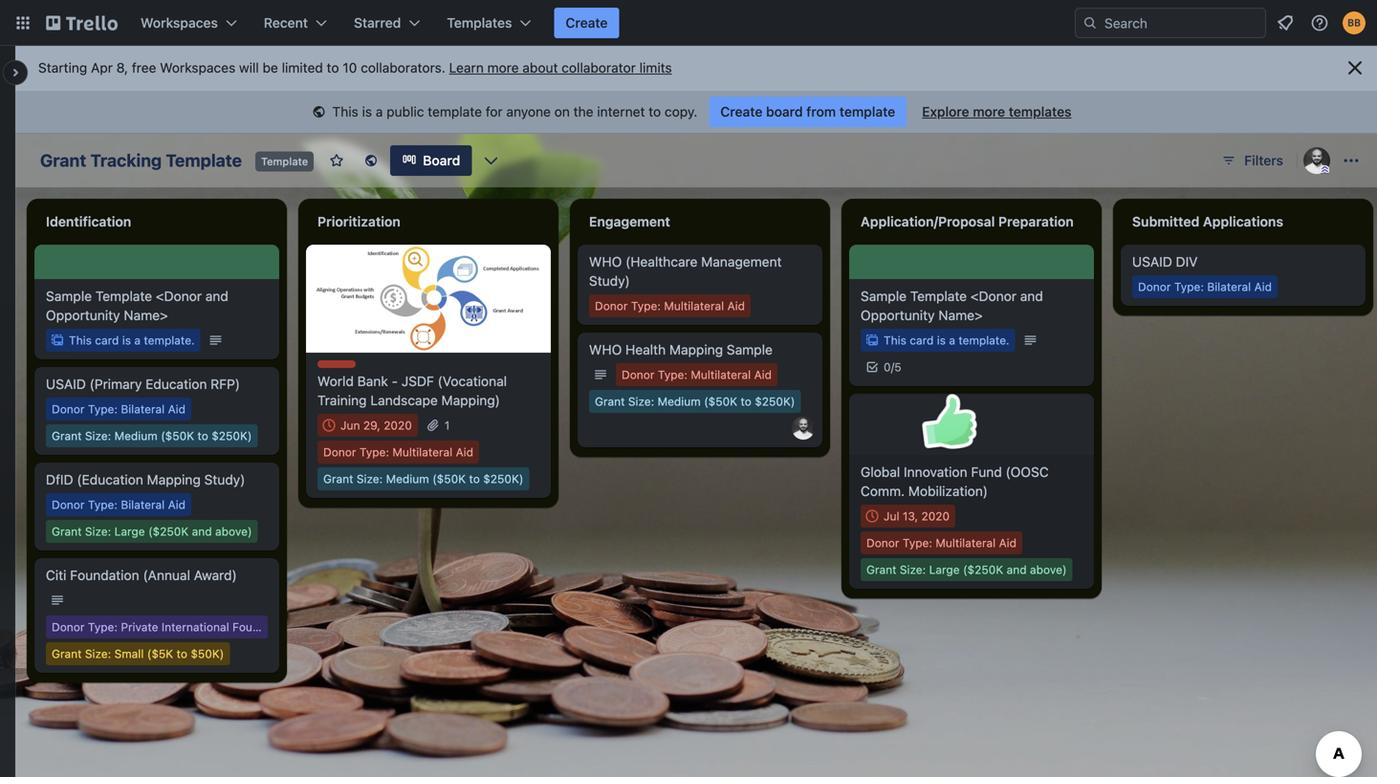 Task type: describe. For each thing, give the bounding box(es) containing it.
submitted applications
[[1133, 214, 1284, 230]]

workspaces button
[[129, 8, 249, 38]]

mapping for (education
[[147, 472, 201, 488]]

to right ($5k
[[177, 648, 187, 661]]

dfid (education mapping study)
[[46, 472, 245, 488]]

who health mapping sample link
[[589, 341, 811, 360]]

10
[[343, 60, 357, 76]]

from
[[807, 104, 836, 120]]

filters button
[[1216, 145, 1290, 176]]

who (healthcare management study) link
[[589, 253, 811, 291]]

aid down usaid div link on the top right
[[1255, 280, 1272, 294]]

aid down management
[[728, 299, 745, 313]]

sample inside who health mapping sample link
[[727, 342, 773, 358]]

dfid
[[46, 472, 73, 488]]

usaid div link
[[1133, 253, 1355, 272]]

Search field
[[1098, 9, 1266, 37]]

2 horizontal spatial ($50k
[[704, 395, 738, 408]]

1 horizontal spatial a
[[376, 104, 383, 120]]

0 horizontal spatial ($250k
[[148, 525, 189, 539]]

name> for identification
[[124, 308, 168, 323]]

rfp)
[[211, 376, 240, 392]]

donor type : private international foundation
[[52, 621, 293, 634]]

size down 13,
[[900, 563, 923, 577]]

this card is a template. for application/proposal preparation
[[884, 334, 1010, 347]]

internet
[[597, 104, 645, 120]]

0 horizontal spatial more
[[488, 60, 519, 76]]

0 vertical spatial large
[[114, 525, 145, 539]]

international
[[162, 621, 229, 634]]

grant up the citi
[[52, 525, 82, 539]]

size down health on the top left of page
[[628, 395, 651, 408]]

size down (education on the bottom left of page
[[85, 525, 108, 539]]

be
[[263, 60, 278, 76]]

template left star or unstar board image at the left top of the page
[[261, 155, 308, 168]]

2 horizontal spatial $250k)
[[755, 395, 795, 408]]

create button
[[554, 8, 619, 38]]

prioritization
[[318, 214, 401, 230]]

0 / 5
[[884, 361, 902, 374]]

apr
[[91, 60, 113, 76]]

citi foundation (annual award) link
[[46, 566, 268, 585]]

color: red, title: "urgent" element
[[318, 361, 356, 375]]

8,
[[116, 60, 128, 76]]

donor up the dfid on the bottom left of the page
[[52, 403, 85, 416]]

5
[[895, 361, 902, 374]]

donor down the citi
[[52, 621, 85, 634]]

(vocational
[[438, 374, 507, 389]]

application/proposal
[[861, 214, 995, 230]]

explore more templates link
[[911, 97, 1083, 127]]

Identification text field
[[34, 207, 279, 237]]

(education
[[77, 472, 143, 488]]

0
[[884, 361, 891, 374]]

citi
[[46, 568, 66, 584]]

filters
[[1245, 153, 1284, 168]]

education
[[146, 376, 207, 392]]

usaid (primary education rfp) link
[[46, 375, 268, 394]]

0 horizontal spatial $250k)
[[212, 430, 252, 443]]

1 horizontal spatial $250k)
[[483, 473, 524, 486]]

donor type : multilateral aid down who (healthcare management study)
[[595, 299, 745, 313]]

to down mapping)
[[469, 473, 480, 486]]

tracking
[[90, 150, 162, 171]]

to left copy.
[[649, 104, 661, 120]]

2020 for jun 29, 2020
[[384, 419, 412, 432]]

star or unstar board image
[[329, 153, 345, 168]]

grant up the dfid on the bottom left of the page
[[52, 430, 82, 443]]

world
[[318, 374, 354, 389]]

limits
[[640, 60, 672, 76]]

/
[[891, 361, 895, 374]]

mapping)
[[442, 393, 500, 409]]

usaid for usaid div
[[1133, 254, 1173, 270]]

open information menu image
[[1311, 13, 1330, 33]]

donor down the dfid on the bottom left of the page
[[52, 498, 85, 512]]

on
[[555, 104, 570, 120]]

(healthcare
[[626, 254, 698, 270]]

to left 10
[[327, 60, 339, 76]]

1 horizontal spatial is
[[362, 104, 372, 120]]

0 horizontal spatial medium
[[114, 430, 158, 443]]

1 horizontal spatial large
[[929, 563, 960, 577]]

13,
[[903, 510, 918, 523]]

donor down usaid div
[[1138, 280, 1171, 294]]

explore more templates
[[922, 104, 1072, 120]]

comm.
[[861, 484, 905, 499]]

1 vertical spatial workspaces
[[160, 60, 236, 76]]

name> for application/proposal preparation
[[939, 308, 983, 323]]

2020 for jul 13, 2020
[[922, 510, 950, 523]]

who for who health mapping sample
[[589, 342, 622, 358]]

board link
[[391, 145, 472, 176]]

0 horizontal spatial grant size : large ($250k and above)
[[52, 525, 252, 539]]

world bank - jsdf (vocational training landscape mapping) link
[[318, 372, 540, 410]]

template inside board name text field
[[166, 150, 242, 171]]

dfid (education mapping study) link
[[46, 471, 268, 490]]

collaborators.
[[361, 60, 446, 76]]

urgent world bank - jsdf (vocational training landscape mapping)
[[318, 362, 507, 409]]

1 horizontal spatial this
[[332, 104, 359, 120]]

type down "who health mapping sample"
[[658, 368, 684, 382]]

templates button
[[436, 8, 543, 38]]

global innovation fund (oosc comm. mobilization) link
[[861, 463, 1083, 501]]

div
[[1176, 254, 1198, 270]]

donor down jul
[[867, 537, 900, 550]]

templates
[[447, 15, 512, 31]]

bilateral for div
[[1208, 280, 1251, 294]]

opportunity for application/proposal preparation
[[861, 308, 935, 323]]

card for identification
[[95, 334, 119, 347]]

sample template <donor and opportunity name> link for application/proposal preparation
[[861, 287, 1083, 325]]

this member is an admin of this board. image
[[1321, 165, 1330, 174]]

donor type : multilateral aid down jul 13, 2020
[[867, 537, 1017, 550]]

board
[[766, 104, 803, 120]]

identification
[[46, 214, 131, 230]]

1 horizontal spatial grant size : medium ($50k to $250k)
[[323, 473, 524, 486]]

grant left small
[[52, 648, 82, 661]]

jun 29, 2020
[[341, 419, 412, 432]]

(annual
[[143, 568, 190, 584]]

this is a public template for anyone on the internet to copy.
[[332, 104, 698, 120]]

template down identification 'text box' on the top of the page
[[95, 288, 152, 304]]

donor up health on the top left of page
[[595, 299, 628, 313]]

bob builder (bobbuilder40) image
[[1343, 11, 1366, 34]]

aid down mapping)
[[456, 446, 474, 459]]

template. for identification
[[144, 334, 195, 347]]

applications
[[1203, 214, 1284, 230]]

engagement
[[589, 214, 671, 230]]

2 template from the left
[[840, 104, 896, 120]]

donor type : bilateral aid for div
[[1138, 280, 1272, 294]]

application/proposal preparation
[[861, 214, 1074, 230]]

card for application/proposal preparation
[[910, 334, 934, 347]]

this card is a template. for identification
[[69, 334, 195, 347]]

sample template <donor and opportunity name> for application/proposal preparation
[[861, 288, 1044, 323]]

1 template from the left
[[428, 104, 482, 120]]

size down 29,
[[357, 473, 379, 486]]

about
[[523, 60, 558, 76]]

starred button
[[342, 8, 432, 38]]

submitted
[[1133, 214, 1200, 230]]

mapping for health
[[670, 342, 723, 358]]

create board from template link
[[709, 97, 907, 127]]

collaborator
[[562, 60, 636, 76]]

anyone
[[507, 104, 551, 120]]

donor down health on the top left of page
[[622, 368, 655, 382]]

starred
[[354, 15, 401, 31]]

private
[[121, 621, 158, 634]]

grant down jul
[[867, 563, 897, 577]]

donor type : bilateral aid for (education
[[52, 498, 186, 512]]



Task type: vqa. For each thing, say whether or not it's contained in the screenshot.
ideas
no



Task type: locate. For each thing, give the bounding box(es) containing it.
limited
[[282, 60, 323, 76]]

more right learn
[[488, 60, 519, 76]]

1 horizontal spatial foundation
[[232, 621, 293, 634]]

1 sample template <donor and opportunity name> link from the left
[[46, 287, 268, 325]]

0 vertical spatial mapping
[[670, 342, 723, 358]]

search image
[[1083, 15, 1098, 31]]

0 vertical spatial grant size : large ($250k and above)
[[52, 525, 252, 539]]

1 vertical spatial ($250k
[[963, 563, 1004, 577]]

foundation
[[70, 568, 139, 584], [232, 621, 293, 634]]

1 vertical spatial who
[[589, 342, 622, 358]]

sample template <donor and opportunity name> link down application/proposal preparation text field
[[861, 287, 1083, 325]]

aid down global innovation fund (oosc comm. mobilization) link
[[999, 537, 1017, 550]]

preparation
[[999, 214, 1074, 230]]

to down who health mapping sample link
[[741, 395, 752, 408]]

($250k down mobilization)
[[963, 563, 1004, 577]]

create
[[566, 15, 608, 31], [721, 104, 763, 120]]

show menu image
[[1342, 151, 1361, 170]]

management
[[701, 254, 782, 270]]

innovation
[[904, 464, 968, 480]]

jsdf
[[402, 374, 434, 389]]

1 horizontal spatial template.
[[959, 334, 1010, 347]]

who (healthcare management study)
[[589, 254, 782, 289]]

2020
[[384, 419, 412, 432], [922, 510, 950, 523]]

2 vertical spatial donor type : bilateral aid
[[52, 498, 186, 512]]

donor type : bilateral aid
[[1138, 280, 1272, 294], [52, 403, 186, 416], [52, 498, 186, 512]]

($5k
[[147, 648, 173, 661]]

sample template <donor and opportunity name> link for identification
[[46, 287, 268, 325]]

template
[[428, 104, 482, 120], [840, 104, 896, 120]]

jul
[[884, 510, 900, 523]]

grant inside board name text field
[[40, 150, 86, 171]]

who left health on the top left of page
[[589, 342, 622, 358]]

1 vertical spatial large
[[929, 563, 960, 577]]

1 horizontal spatial sample template <donor and opportunity name>
[[861, 288, 1044, 323]]

1 template. from the left
[[144, 334, 195, 347]]

0 vertical spatial create
[[566, 15, 608, 31]]

card up thumbsup image
[[910, 334, 934, 347]]

2 horizontal spatial medium
[[658, 395, 701, 408]]

grant size : medium ($50k to $250k)
[[595, 395, 795, 408], [52, 430, 252, 443], [323, 473, 524, 486]]

grant tracking template
[[40, 150, 242, 171]]

shahzeb.irshad (shahzebirshad) image
[[792, 417, 815, 440]]

type down jul 13, 2020
[[903, 537, 929, 550]]

workspaces up free
[[141, 15, 218, 31]]

is for identification
[[122, 334, 131, 347]]

0 horizontal spatial name>
[[124, 308, 168, 323]]

bilateral down usaid (primary education rfp)
[[121, 403, 165, 416]]

1 vertical spatial above)
[[1030, 563, 1067, 577]]

0 horizontal spatial large
[[114, 525, 145, 539]]

this card is a template. up 5
[[884, 334, 1010, 347]]

for
[[486, 104, 503, 120]]

to
[[327, 60, 339, 76], [649, 104, 661, 120], [741, 395, 752, 408], [198, 430, 208, 443], [469, 473, 480, 486], [177, 648, 187, 661]]

sample down management
[[727, 342, 773, 358]]

2 horizontal spatial this
[[884, 334, 907, 347]]

2 sample template <donor and opportunity name> link from the left
[[861, 287, 1083, 325]]

mobilization)
[[909, 484, 988, 499]]

usaid left (primary on the left of page
[[46, 376, 86, 392]]

grant size : medium ($50k to $250k) down who health mapping sample link
[[595, 395, 795, 408]]

<donor down application/proposal preparation text field
[[971, 288, 1017, 304]]

1 vertical spatial grant size : medium ($50k to $250k)
[[52, 430, 252, 443]]

study) inside dfid (education mapping study) link
[[204, 472, 245, 488]]

grant size : large ($250k and above) down jul 13, 2020
[[867, 563, 1067, 577]]

1
[[445, 419, 450, 432]]

to down education in the left of the page
[[198, 430, 208, 443]]

type down (primary on the left of page
[[88, 403, 114, 416]]

templates
[[1009, 104, 1072, 120]]

study) for who (healthcare management study)
[[589, 273, 630, 289]]

1 card from the left
[[95, 334, 119, 347]]

usaid left div
[[1133, 254, 1173, 270]]

1 horizontal spatial card
[[910, 334, 934, 347]]

sample template <donor and opportunity name> link
[[46, 287, 268, 325], [861, 287, 1083, 325]]

grant down "who health mapping sample"
[[595, 395, 625, 408]]

is left public
[[362, 104, 372, 120]]

type left "private"
[[88, 621, 114, 634]]

2 vertical spatial bilateral
[[121, 498, 165, 512]]

is up (primary on the left of page
[[122, 334, 131, 347]]

grant size : medium ($50k to $250k) down 1
[[323, 473, 524, 486]]

1 horizontal spatial ($250k
[[963, 563, 1004, 577]]

0 horizontal spatial <donor
[[156, 288, 202, 304]]

a for identification
[[134, 334, 141, 347]]

0 horizontal spatial is
[[122, 334, 131, 347]]

1 horizontal spatial more
[[973, 104, 1006, 120]]

multilateral
[[664, 299, 724, 313], [691, 368, 751, 382], [393, 446, 453, 459], [936, 537, 996, 550]]

above)
[[215, 525, 252, 539], [1030, 563, 1067, 577]]

template down the application/proposal
[[911, 288, 967, 304]]

<donor down identification 'text box' on the top of the page
[[156, 288, 202, 304]]

jul 13, 2020
[[884, 510, 950, 523]]

grant down jun
[[323, 473, 353, 486]]

public
[[387, 104, 424, 120]]

template. up education in the left of the page
[[144, 334, 195, 347]]

multilateral down mobilization)
[[936, 537, 996, 550]]

bank
[[357, 374, 388, 389]]

2 horizontal spatial sample
[[861, 288, 907, 304]]

1 vertical spatial $250k)
[[212, 430, 252, 443]]

citi foundation (annual award)
[[46, 568, 237, 584]]

foundation right international
[[232, 621, 293, 634]]

0 horizontal spatial ($50k
[[161, 430, 194, 443]]

opportunity up 5
[[861, 308, 935, 323]]

Submitted Applications text field
[[1121, 207, 1366, 237]]

mapping
[[670, 342, 723, 358], [147, 472, 201, 488]]

learn more about collaborator limits link
[[449, 60, 672, 76]]

a for application/proposal preparation
[[949, 334, 956, 347]]

this for identification
[[69, 334, 92, 347]]

this up (primary on the left of page
[[69, 334, 92, 347]]

medium
[[658, 395, 701, 408], [114, 430, 158, 443], [386, 473, 429, 486]]

0 vertical spatial medium
[[658, 395, 701, 408]]

1 horizontal spatial sample
[[727, 342, 773, 358]]

bilateral for (education
[[121, 498, 165, 512]]

0 horizontal spatial create
[[566, 15, 608, 31]]

a left public
[[376, 104, 383, 120]]

donor type : bilateral aid down div
[[1138, 280, 1272, 294]]

<donor
[[156, 288, 202, 304], [971, 288, 1017, 304]]

name> down "application/proposal preparation"
[[939, 308, 983, 323]]

1 horizontal spatial study)
[[589, 273, 630, 289]]

0 vertical spatial above)
[[215, 525, 252, 539]]

0 vertical spatial who
[[589, 254, 622, 270]]

create for create
[[566, 15, 608, 31]]

1 vertical spatial study)
[[204, 472, 245, 488]]

1 horizontal spatial this card is a template.
[[884, 334, 1010, 347]]

sample template <donor and opportunity name> up 5
[[861, 288, 1044, 323]]

bilateral down the dfid (education mapping study)
[[121, 498, 165, 512]]

donor down jun
[[323, 446, 356, 459]]

($50k down who health mapping sample link
[[704, 395, 738, 408]]

who inside who (healthcare management study)
[[589, 254, 622, 270]]

learn
[[449, 60, 484, 76]]

sample template <donor and opportunity name> link up usaid (primary education rfp) link
[[46, 287, 268, 325]]

Board name text field
[[31, 145, 252, 176]]

study) inside who (healthcare management study)
[[589, 273, 630, 289]]

back to home image
[[46, 8, 118, 38]]

sample template <donor and opportunity name> for identification
[[46, 288, 228, 323]]

1 horizontal spatial above)
[[1030, 563, 1067, 577]]

urgent
[[318, 362, 356, 375]]

donor type : multilateral aid down who health mapping sample link
[[622, 368, 772, 382]]

recent button
[[252, 8, 339, 38]]

($50k up dfid (education mapping study) link on the left of page
[[161, 430, 194, 443]]

who health mapping sample
[[589, 342, 773, 358]]

shahzeb.irshad (shahzebirshad) image
[[1304, 147, 1331, 174]]

multilateral down 1
[[393, 446, 453, 459]]

$250k) down rfp) at the left of the page
[[212, 430, 252, 443]]

grant size : small ($5k to $50k)
[[52, 648, 224, 661]]

<donor for application/proposal preparation
[[971, 288, 1017, 304]]

thumbsup image
[[915, 390, 984, 459]]

0 horizontal spatial foundation
[[70, 568, 139, 584]]

-
[[392, 374, 398, 389]]

2 horizontal spatial a
[[949, 334, 956, 347]]

template. for application/proposal preparation
[[959, 334, 1010, 347]]

grant size : medium ($50k to $250k) up the dfid (education mapping study)
[[52, 430, 252, 443]]

2 opportunity from the left
[[861, 308, 935, 323]]

0 horizontal spatial opportunity
[[46, 308, 120, 323]]

1 horizontal spatial name>
[[939, 308, 983, 323]]

1 horizontal spatial grant size : large ($250k and above)
[[867, 563, 1067, 577]]

$250k) down mapping)
[[483, 473, 524, 486]]

grant size : large ($250k and above)
[[52, 525, 252, 539], [867, 563, 1067, 577]]

:
[[1201, 280, 1204, 294], [658, 299, 661, 313], [684, 368, 688, 382], [651, 395, 655, 408], [114, 403, 118, 416], [108, 430, 111, 443], [386, 446, 389, 459], [379, 473, 383, 486], [114, 498, 118, 512], [108, 525, 111, 539], [929, 537, 933, 550], [923, 563, 926, 577], [114, 621, 118, 634], [108, 648, 111, 661]]

0 horizontal spatial 2020
[[384, 419, 412, 432]]

donor type : bilateral aid for (primary
[[52, 403, 186, 416]]

2 vertical spatial grant size : medium ($50k to $250k)
[[323, 473, 524, 486]]

0 vertical spatial $250k)
[[755, 395, 795, 408]]

sample up 0
[[861, 288, 907, 304]]

usaid for usaid (primary education rfp)
[[46, 376, 86, 392]]

0 vertical spatial 2020
[[384, 419, 412, 432]]

a up thumbsup image
[[949, 334, 956, 347]]

type down (education on the bottom left of page
[[88, 498, 114, 512]]

1 vertical spatial ($50k
[[161, 430, 194, 443]]

2 vertical spatial $250k)
[[483, 473, 524, 486]]

Engagement text field
[[578, 207, 823, 237]]

0 horizontal spatial sample
[[46, 288, 92, 304]]

0 horizontal spatial template
[[428, 104, 482, 120]]

1 horizontal spatial mapping
[[670, 342, 723, 358]]

Prioritization text field
[[306, 207, 551, 237]]

size left small
[[85, 648, 108, 661]]

0 vertical spatial grant size : medium ($50k to $250k)
[[595, 395, 795, 408]]

this card is a template.
[[69, 334, 195, 347], [884, 334, 1010, 347]]

usaid
[[1133, 254, 1173, 270], [46, 376, 86, 392]]

aid down who health mapping sample link
[[754, 368, 772, 382]]

mapping right (education on the bottom left of page
[[147, 472, 201, 488]]

1 vertical spatial create
[[721, 104, 763, 120]]

1 vertical spatial usaid
[[46, 376, 86, 392]]

more right explore
[[973, 104, 1006, 120]]

create board from template
[[721, 104, 896, 120]]

0 horizontal spatial card
[[95, 334, 119, 347]]

free
[[132, 60, 156, 76]]

award)
[[194, 568, 237, 584]]

create inside button
[[566, 15, 608, 31]]

the
[[574, 104, 594, 120]]

board
[[423, 153, 460, 168]]

0 vertical spatial usaid
[[1133, 254, 1173, 270]]

29,
[[363, 419, 381, 432]]

grant
[[40, 150, 86, 171], [595, 395, 625, 408], [52, 430, 82, 443], [323, 473, 353, 486], [52, 525, 82, 539], [867, 563, 897, 577], [52, 648, 82, 661]]

2 horizontal spatial grant size : medium ($50k to $250k)
[[595, 395, 795, 408]]

$250k) up shahzeb.irshad (shahzebirshad) image
[[755, 395, 795, 408]]

1 vertical spatial foundation
[[232, 621, 293, 634]]

0 horizontal spatial this card is a template.
[[69, 334, 195, 347]]

grant size : large ($250k and above) up 'citi foundation (annual award)' link on the left bottom of the page
[[52, 525, 252, 539]]

bilateral
[[1208, 280, 1251, 294], [121, 403, 165, 416], [121, 498, 165, 512]]

donor type : bilateral aid down (primary on the left of page
[[52, 403, 186, 416]]

1 horizontal spatial opportunity
[[861, 308, 935, 323]]

donor type : multilateral aid down "jun 29, 2020"
[[323, 446, 474, 459]]

aid down dfid (education mapping study) link on the left of page
[[168, 498, 186, 512]]

0 vertical spatial foundation
[[70, 568, 139, 584]]

2 <donor from the left
[[971, 288, 1017, 304]]

is for application/proposal preparation
[[937, 334, 946, 347]]

2020 down the landscape
[[384, 419, 412, 432]]

1 horizontal spatial create
[[721, 104, 763, 120]]

1 vertical spatial 2020
[[922, 510, 950, 523]]

card up (primary on the left of page
[[95, 334, 119, 347]]

0 horizontal spatial usaid
[[46, 376, 86, 392]]

0 vertical spatial workspaces
[[141, 15, 218, 31]]

0 vertical spatial study)
[[589, 273, 630, 289]]

sample for identification
[[46, 288, 92, 304]]

0 horizontal spatial a
[[134, 334, 141, 347]]

0 horizontal spatial sample template <donor and opportunity name> link
[[46, 287, 268, 325]]

2 sample template <donor and opportunity name> from the left
[[861, 288, 1044, 323]]

this up /
[[884, 334, 907, 347]]

type down div
[[1175, 280, 1201, 294]]

(oosc
[[1006, 464, 1049, 480]]

mapping right health on the top left of page
[[670, 342, 723, 358]]

create for create board from template
[[721, 104, 763, 120]]

<donor for identification
[[156, 288, 202, 304]]

who for who (healthcare management study)
[[589, 254, 622, 270]]

sm image
[[309, 103, 329, 122]]

jun
[[341, 419, 360, 432]]

explore
[[922, 104, 970, 120]]

name> up usaid (primary education rfp)
[[124, 308, 168, 323]]

sample for application/proposal preparation
[[861, 288, 907, 304]]

public image
[[364, 153, 379, 168]]

aid down education in the left of the page
[[168, 403, 186, 416]]

opportunity for identification
[[46, 308, 120, 323]]

global innovation fund (oosc comm. mobilization)
[[861, 464, 1049, 499]]

type
[[1175, 280, 1201, 294], [631, 299, 658, 313], [658, 368, 684, 382], [88, 403, 114, 416], [360, 446, 386, 459], [88, 498, 114, 512], [903, 537, 929, 550], [88, 621, 114, 634]]

Application/Proposal Preparation text field
[[849, 207, 1094, 237]]

($50k
[[704, 395, 738, 408], [161, 430, 194, 443], [432, 473, 466, 486]]

this for application/proposal preparation
[[884, 334, 907, 347]]

(primary
[[90, 376, 142, 392]]

2 vertical spatial ($50k
[[432, 473, 466, 486]]

1 sample template <donor and opportunity name> from the left
[[46, 288, 228, 323]]

2 this card is a template. from the left
[[884, 334, 1010, 347]]

type down 29,
[[360, 446, 386, 459]]

medium down "who health mapping sample"
[[658, 395, 701, 408]]

1 who from the top
[[589, 254, 622, 270]]

1 this card is a template. from the left
[[69, 334, 195, 347]]

type up health on the top left of page
[[631, 299, 658, 313]]

2 who from the top
[[589, 342, 622, 358]]

will
[[239, 60, 259, 76]]

0 vertical spatial bilateral
[[1208, 280, 1251, 294]]

($250k up "(annual"
[[148, 525, 189, 539]]

($250k
[[148, 525, 189, 539], [963, 563, 1004, 577]]

0 horizontal spatial template.
[[144, 334, 195, 347]]

1 horizontal spatial template
[[840, 104, 896, 120]]

primary element
[[0, 0, 1378, 46]]

1 horizontal spatial ($50k
[[432, 473, 466, 486]]

1 <donor from the left
[[156, 288, 202, 304]]

0 vertical spatial ($250k
[[148, 525, 189, 539]]

customize views image
[[481, 151, 501, 170]]

2 horizontal spatial is
[[937, 334, 946, 347]]

1 horizontal spatial 2020
[[922, 510, 950, 523]]

bilateral for (primary
[[121, 403, 165, 416]]

who
[[589, 254, 622, 270], [589, 342, 622, 358]]

global
[[861, 464, 900, 480]]

2 vertical spatial medium
[[386, 473, 429, 486]]

this right sm icon
[[332, 104, 359, 120]]

0 horizontal spatial this
[[69, 334, 92, 347]]

2 card from the left
[[910, 334, 934, 347]]

is
[[362, 104, 372, 120], [122, 334, 131, 347], [937, 334, 946, 347]]

workspaces inside popup button
[[141, 15, 218, 31]]

large up citi foundation (annual award)
[[114, 525, 145, 539]]

usaid div
[[1133, 254, 1198, 270]]

1 horizontal spatial sample template <donor and opportunity name> link
[[861, 287, 1083, 325]]

1 horizontal spatial <donor
[[971, 288, 1017, 304]]

multilateral down who health mapping sample link
[[691, 368, 751, 382]]

0 horizontal spatial grant size : medium ($50k to $250k)
[[52, 430, 252, 443]]

1 vertical spatial bilateral
[[121, 403, 165, 416]]

sample template <donor and opportunity name> up usaid (primary education rfp)
[[46, 288, 228, 323]]

study) for dfid (education mapping study)
[[204, 472, 245, 488]]

2 template. from the left
[[959, 334, 1010, 347]]

0 vertical spatial more
[[488, 60, 519, 76]]

opportunity up (primary on the left of page
[[46, 308, 120, 323]]

0 horizontal spatial sample template <donor and opportunity name>
[[46, 288, 228, 323]]

training
[[318, 393, 367, 409]]

starting
[[38, 60, 87, 76]]

1 opportunity from the left
[[46, 308, 120, 323]]

create up collaborator
[[566, 15, 608, 31]]

1 name> from the left
[[124, 308, 168, 323]]

this card is a template. up usaid (primary education rfp)
[[69, 334, 195, 347]]

size up (education on the bottom left of page
[[85, 430, 108, 443]]

landscape
[[370, 393, 438, 409]]

copy.
[[665, 104, 698, 120]]

0 vertical spatial ($50k
[[704, 395, 738, 408]]

template left for
[[428, 104, 482, 120]]

1 vertical spatial more
[[973, 104, 1006, 120]]

($50k down 1
[[432, 473, 466, 486]]

health
[[626, 342, 666, 358]]

1 horizontal spatial medium
[[386, 473, 429, 486]]

2 name> from the left
[[939, 308, 983, 323]]

donor type : bilateral aid down (education on the bottom left of page
[[52, 498, 186, 512]]

0 horizontal spatial study)
[[204, 472, 245, 488]]

template right from on the top right of page
[[840, 104, 896, 120]]

multilateral down who (healthcare management study) link
[[664, 299, 724, 313]]

1 horizontal spatial usaid
[[1133, 254, 1173, 270]]

0 horizontal spatial above)
[[215, 525, 252, 539]]

0 notifications image
[[1274, 11, 1297, 34]]

large
[[114, 525, 145, 539], [929, 563, 960, 577]]



